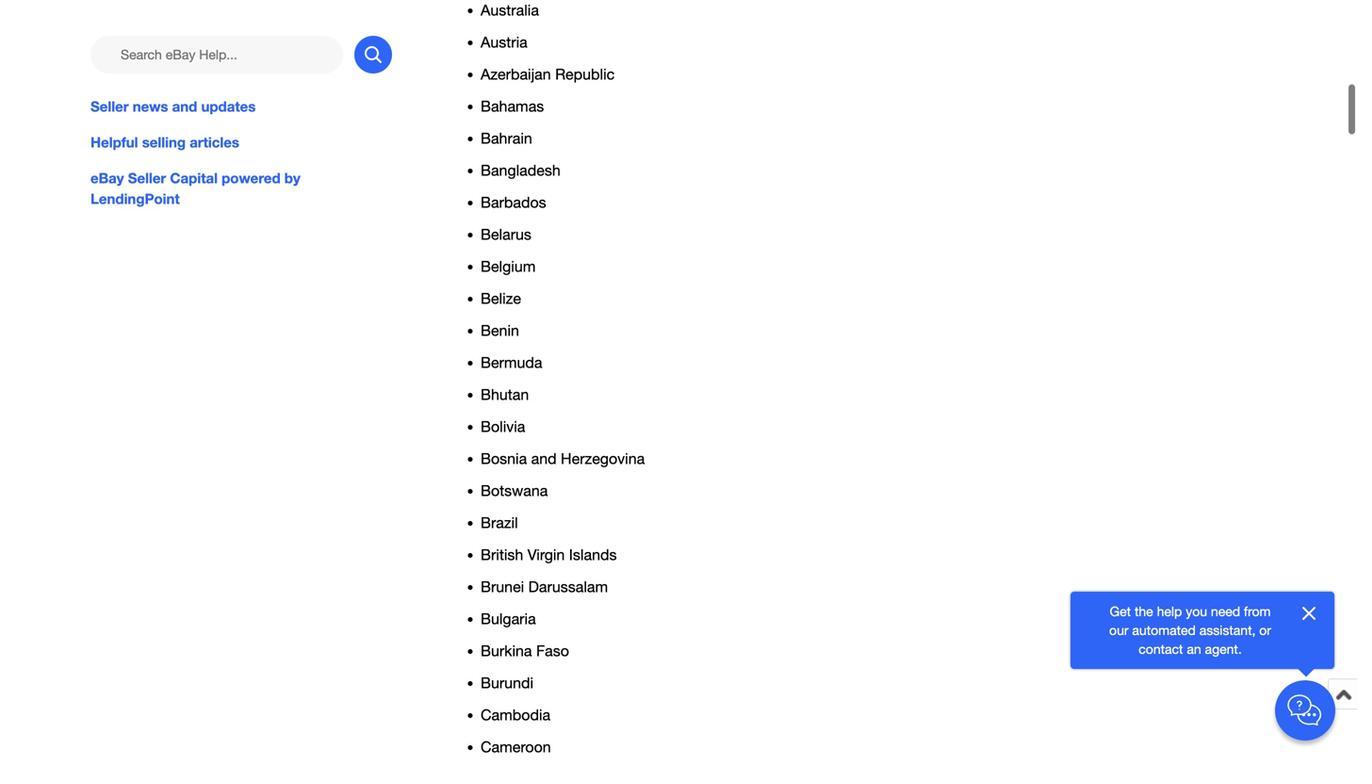 Task type: vqa. For each thing, say whether or not it's contained in the screenshot.
Change
no



Task type: locate. For each thing, give the bounding box(es) containing it.
seller up the helpful
[[91, 98, 129, 115]]

burkina
[[481, 643, 532, 660]]

austria
[[481, 34, 528, 51]]

and right bosnia
[[532, 450, 557, 468]]

herzegovina
[[561, 450, 645, 468]]

1 horizontal spatial and
[[532, 450, 557, 468]]

bermuda
[[481, 354, 543, 372]]

0 vertical spatial seller
[[91, 98, 129, 115]]

need
[[1212, 604, 1241, 620]]

powered
[[222, 170, 281, 187]]

contact
[[1139, 642, 1184, 657]]

australia
[[481, 2, 539, 19]]

belarus
[[481, 226, 532, 243]]

and
[[172, 98, 197, 115], [532, 450, 557, 468]]

agent.
[[1206, 642, 1243, 657]]

1 vertical spatial and
[[532, 450, 557, 468]]

from
[[1245, 604, 1272, 620]]

assistant,
[[1200, 623, 1256, 638]]

0 horizontal spatial and
[[172, 98, 197, 115]]

and right news at the left top of the page
[[172, 98, 197, 115]]

by
[[285, 170, 301, 187]]

lendingpoint
[[91, 191, 180, 208]]

british virgin islands
[[481, 547, 617, 564]]

1 vertical spatial seller
[[128, 170, 166, 187]]

republic
[[556, 66, 615, 83]]

bosnia
[[481, 450, 527, 468]]

help
[[1158, 604, 1183, 620]]

bosnia and herzegovina
[[481, 450, 645, 468]]

or
[[1260, 623, 1272, 638]]

burundi
[[481, 675, 534, 692]]

seller news and updates link
[[91, 96, 392, 117]]

ebay
[[91, 170, 124, 187]]

cameroon
[[481, 739, 551, 756]]

articles
[[190, 134, 239, 151]]

seller
[[91, 98, 129, 115], [128, 170, 166, 187]]

you
[[1187, 604, 1208, 620]]

bulgaria
[[481, 611, 536, 628]]

get the help you need from our automated assistant, or contact an agent. tooltip
[[1101, 603, 1281, 659]]

seller inside ebay seller capital powered by lendingpoint
[[128, 170, 166, 187]]

bahamas
[[481, 98, 544, 115]]

seller up lendingpoint
[[128, 170, 166, 187]]

darussalam
[[529, 579, 608, 596]]



Task type: describe. For each thing, give the bounding box(es) containing it.
news
[[133, 98, 168, 115]]

cambodia
[[481, 707, 551, 724]]

botswana
[[481, 482, 548, 500]]

0 vertical spatial and
[[172, 98, 197, 115]]

the
[[1135, 604, 1154, 620]]

belgium
[[481, 258, 536, 276]]

islands
[[569, 547, 617, 564]]

azerbaijan republic
[[481, 66, 615, 83]]

get the help you need from our automated assistant, or contact an agent.
[[1110, 604, 1272, 657]]

updates
[[201, 98, 256, 115]]

get
[[1110, 604, 1132, 620]]

helpful selling articles link
[[91, 132, 392, 153]]

brunei darussalam
[[481, 579, 608, 596]]

capital
[[170, 170, 218, 187]]

azerbaijan
[[481, 66, 551, 83]]

ebay seller capital powered by lendingpoint link
[[91, 168, 392, 210]]

bahrain
[[481, 130, 533, 147]]

brazil
[[481, 515, 518, 532]]

burkina faso
[[481, 643, 570, 660]]

seller news and updates
[[91, 98, 256, 115]]

barbados
[[481, 194, 547, 211]]

automated
[[1133, 623, 1197, 638]]

bolivia
[[481, 418, 526, 436]]

bangladesh
[[481, 162, 561, 179]]

ebay seller capital powered by lendingpoint
[[91, 170, 301, 208]]

selling
[[142, 134, 186, 151]]

helpful
[[91, 134, 138, 151]]

benin
[[481, 322, 520, 340]]

Search eBay Help... text field
[[91, 36, 343, 74]]

belize
[[481, 290, 521, 308]]

virgin
[[528, 547, 565, 564]]

helpful selling articles
[[91, 134, 239, 151]]

bhutan
[[481, 386, 529, 404]]

brunei
[[481, 579, 525, 596]]

our
[[1110, 623, 1129, 638]]

faso
[[537, 643, 570, 660]]

british
[[481, 547, 524, 564]]

an
[[1188, 642, 1202, 657]]



